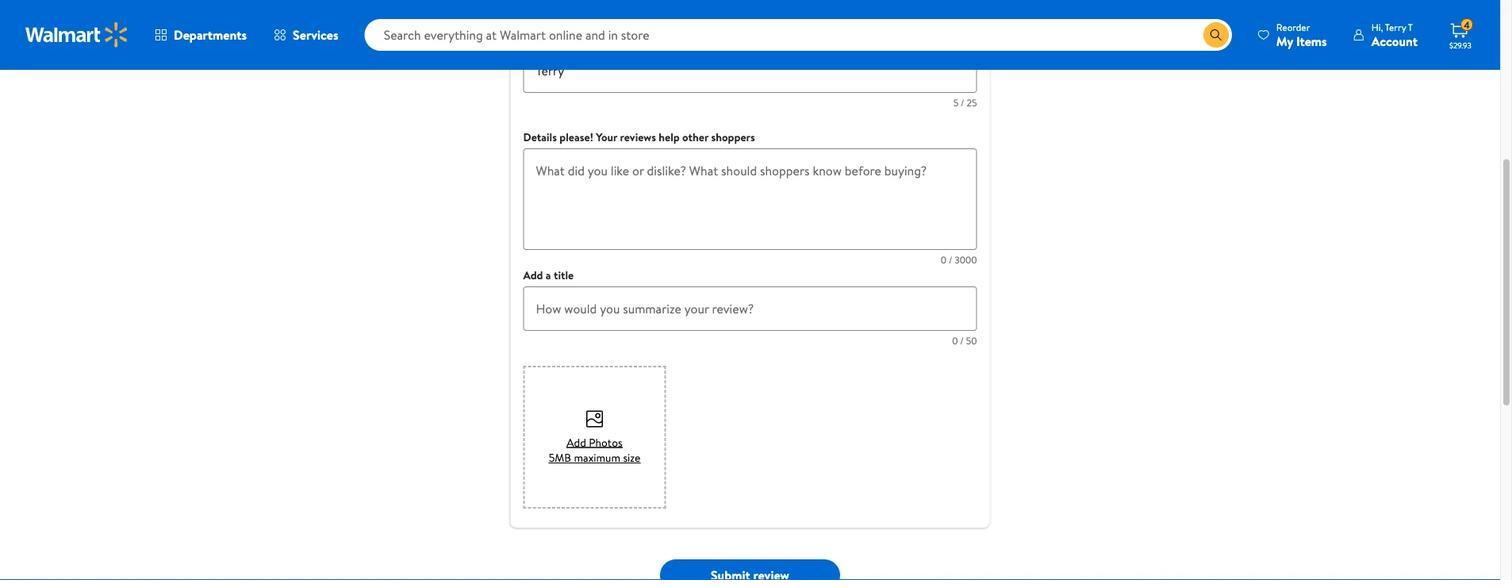 Task type: locate. For each thing, give the bounding box(es) containing it.
/ left 50
[[960, 334, 964, 348]]

/ right 5
[[961, 96, 965, 110]]

hi, terry t account
[[1372, 20, 1418, 50]]

add
[[523, 268, 543, 283], [567, 435, 586, 450]]

add a title
[[523, 268, 574, 283]]

departments
[[174, 26, 247, 44]]

details please! your reviews help other shoppers
[[523, 130, 755, 145]]

0
[[941, 253, 947, 267], [952, 334, 958, 348]]

1 horizontal spatial 0
[[952, 334, 958, 348]]

add left a
[[523, 268, 543, 283]]

size
[[623, 450, 641, 466]]

your
[[596, 130, 618, 145]]

add left photos
[[567, 435, 586, 450]]

services
[[293, 26, 339, 44]]

add photos 5mb maximum size
[[549, 435, 641, 466]]

my
[[1277, 32, 1294, 50]]

1 vertical spatial add
[[567, 435, 586, 450]]

terry
[[1385, 20, 1406, 34]]

photos
[[589, 435, 623, 450]]

0 horizontal spatial add
[[523, 268, 543, 283]]

add for a
[[523, 268, 543, 283]]

0 left 50
[[952, 334, 958, 348]]

/
[[961, 96, 965, 110], [949, 253, 953, 267], [960, 334, 964, 348]]

services button
[[260, 16, 352, 54]]

0 left 3000
[[941, 253, 947, 267]]

0 vertical spatial 0
[[941, 253, 947, 267]]

1 horizontal spatial add
[[567, 435, 586, 450]]

Search search field
[[365, 19, 1232, 51]]

t
[[1408, 20, 1413, 34]]

add inside add photos 5mb maximum size
[[567, 435, 586, 450]]

0 / 3000
[[941, 253, 977, 267]]

2 vertical spatial /
[[960, 334, 964, 348]]

1 vertical spatial 0
[[952, 334, 958, 348]]

/ left 3000
[[949, 253, 953, 267]]

departments button
[[141, 16, 260, 54]]

shoppers
[[711, 130, 755, 145]]

items
[[1297, 32, 1327, 50]]

5mb
[[549, 450, 571, 466]]

0 vertical spatial /
[[961, 96, 965, 110]]

reorder my items
[[1277, 20, 1327, 50]]

0 horizontal spatial 0
[[941, 253, 947, 267]]

account
[[1372, 32, 1418, 50]]

0 vertical spatial add
[[523, 268, 543, 283]]

1 vertical spatial /
[[949, 253, 953, 267]]

other
[[683, 130, 709, 145]]



Task type: vqa. For each thing, say whether or not it's contained in the screenshot.
How do you want your items?
no



Task type: describe. For each thing, give the bounding box(es) containing it.
walmart image
[[25, 22, 129, 48]]

/ for your
[[949, 253, 953, 267]]

details
[[523, 130, 557, 145]]

0 for details please! your reviews help other shoppers
[[941, 253, 947, 267]]

$29.93
[[1450, 40, 1472, 50]]

5
[[954, 96, 959, 110]]

Nickname text field
[[523, 49, 977, 93]]

add for photos
[[567, 435, 586, 450]]

title
[[554, 268, 574, 283]]

nickname
[[523, 30, 572, 45]]

4
[[1464, 18, 1470, 32]]

/ for title
[[960, 334, 964, 348]]

Walmart Site-Wide search field
[[365, 19, 1232, 51]]

Details please! Your reviews help other shoppers text field
[[523, 149, 977, 250]]

5 / 25
[[954, 96, 977, 110]]

hi,
[[1372, 20, 1383, 34]]

search icon image
[[1210, 29, 1223, 41]]

reviews
[[620, 130, 656, 145]]

help
[[659, 130, 680, 145]]

reorder
[[1277, 20, 1310, 34]]

3000
[[955, 253, 977, 267]]

0 for add a title
[[952, 334, 958, 348]]

Add a title text field
[[523, 287, 977, 331]]

please!
[[560, 130, 593, 145]]

25
[[967, 96, 977, 110]]

a
[[546, 268, 551, 283]]

50
[[966, 334, 977, 348]]

0 / 50
[[952, 334, 977, 348]]

maximum
[[574, 450, 621, 466]]



